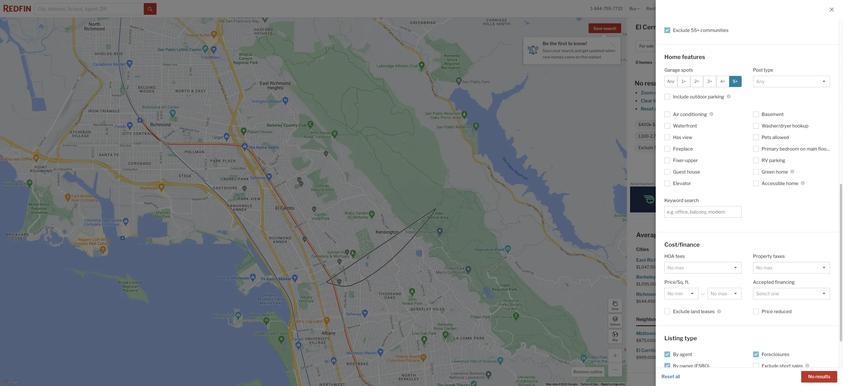 Task type: vqa. For each thing, say whether or not it's contained in the screenshot.
left "$400k-"
yes



Task type: locate. For each thing, give the bounding box(es) containing it.
home for green
[[776, 169, 788, 175]]

1 vertical spatial your
[[712, 106, 722, 112]]

francisco
[[745, 292, 766, 297]]

del
[[735, 348, 742, 354]]

reset inside zoom out clear the map boundary reset all filters or remove one of your filters below to see more homes
[[641, 106, 654, 112]]

1 vertical spatial map
[[613, 383, 619, 386]]

homes inside zoom out clear the map boundary reset all filters or remove one of your filters below to see more homes
[[777, 106, 791, 112]]

homes up $629,000
[[751, 258, 766, 263]]

remove 1,100-2,750 sq. ft. image
[[676, 135, 679, 138]]

listings
[[777, 375, 792, 381]]

studio+ for studio+ / 4+ ba
[[757, 44, 772, 49]]

map inside zoom out clear the map boundary reset all filters or remove one of your filters below to see more homes
[[662, 98, 671, 104]]

reset all button
[[662, 371, 680, 383]]

more
[[764, 106, 776, 112]]

0 vertical spatial $400k-$4.5m
[[671, 44, 698, 49]]

land left remove townhouse, land icon
[[766, 122, 774, 127]]

search down 759- at the top of the page
[[604, 26, 616, 31]]

exclude short sales
[[762, 364, 803, 369]]

on left main
[[800, 146, 806, 152]]

townhouse, inside button
[[711, 44, 734, 49]]

• left 7 on the right
[[824, 44, 825, 49]]

type up agent
[[685, 335, 697, 342]]

0 vertical spatial 4+
[[775, 44, 780, 49]]

• inside 0 homes • sort : recommended
[[655, 60, 657, 65]]

0 horizontal spatial studio+
[[681, 122, 695, 127]]

filters down clear the map boundary button
[[660, 106, 673, 112]]

•
[[824, 44, 825, 49], [655, 60, 657, 65]]

1 horizontal spatial parking
[[769, 158, 785, 163]]

financing
[[775, 280, 795, 285]]

search for save search
[[604, 26, 616, 31]]

1 vertical spatial save
[[543, 48, 552, 53]]

map right a
[[613, 383, 619, 386]]

sale up by owner (fsbo) on the bottom right of page
[[691, 348, 700, 354]]

0 vertical spatial results
[[645, 80, 666, 87]]

cerrito for el cerrito
[[753, 165, 768, 171]]

0 vertical spatial on
[[576, 55, 580, 59]]

ft. right sq.
[[668, 134, 672, 139]]

1 horizontal spatial communities
[[701, 28, 729, 33]]

average
[[636, 231, 662, 239]]

zoom
[[641, 90, 654, 96]]

$400k-$4.5m
[[671, 44, 698, 49], [639, 122, 665, 127]]

homes right more
[[777, 106, 791, 112]]

1 horizontal spatial to
[[750, 106, 755, 112]]

map
[[662, 98, 671, 104], [613, 383, 619, 386]]

4+ right /
[[775, 44, 780, 49]]

4+ inside button
[[775, 44, 780, 49]]

0 horizontal spatial save
[[543, 48, 552, 53]]

and
[[575, 48, 582, 53]]

1 vertical spatial to
[[750, 106, 755, 112]]

report a map error
[[601, 383, 625, 386]]

0 horizontal spatial reset
[[641, 106, 654, 112]]

$400k-$4.5m up home features
[[671, 44, 698, 49]]

1 vertical spatial ft.
[[685, 280, 690, 285]]

el
[[636, 23, 641, 31], [748, 165, 752, 171], [716, 231, 722, 239], [636, 348, 640, 354]]

search inside button
[[604, 26, 616, 31]]

pool type
[[753, 67, 773, 73]]

for inside berkeley homes for sale $1,095,000
[[673, 275, 679, 280]]

clear
[[641, 98, 652, 104]]

all inside button
[[675, 374, 680, 380]]

sales
[[792, 364, 803, 369]]

home right accessible
[[786, 181, 799, 186]]

1 vertical spatial ca
[[747, 231, 756, 239]]

for inside del norte homes for sale $1,100,000
[[773, 348, 779, 354]]

0 vertical spatial ca
[[667, 23, 676, 31]]

1 horizontal spatial cerrito
[[753, 165, 768, 171]]

1 vertical spatial parking
[[769, 158, 785, 163]]

save down 844- on the top
[[594, 26, 603, 31]]

0 horizontal spatial •
[[655, 60, 657, 65]]

all inside zoom out clear the map boundary reset all filters or remove one of your filters below to see more homes
[[655, 106, 660, 112]]

el for el cerrito, ca homes for sale
[[636, 23, 641, 31]]

1 horizontal spatial the
[[581, 55, 587, 59]]

1 vertical spatial of
[[590, 383, 592, 386]]

cerrito down rv
[[753, 165, 768, 171]]

has view
[[673, 135, 692, 140]]

price reduced
[[762, 309, 792, 315]]

rv parking
[[762, 158, 785, 163]]

your inside save your search and get updated when new homes come on the market.
[[553, 48, 561, 53]]

0 vertical spatial your
[[553, 48, 561, 53]]

1 horizontal spatial map
[[612, 338, 618, 342]]

be the first to know! dialog
[[523, 33, 621, 64]]

for inside richmond homes for sale $644,450
[[675, 292, 681, 297]]

view
[[682, 135, 692, 140]]

1 vertical spatial reset
[[662, 374, 675, 380]]

1 vertical spatial $4.5m
[[653, 122, 665, 127]]

sale right property
[[774, 258, 783, 263]]

0 vertical spatial type
[[764, 67, 773, 73]]

results up out
[[645, 80, 666, 87]]

0 vertical spatial land
[[766, 122, 774, 127]]

map for map data ©2023 google
[[546, 383, 552, 386]]

• left the sort
[[655, 60, 657, 65]]

ft. right price/sq. on the bottom of the page
[[685, 280, 690, 285]]

1 horizontal spatial of
[[707, 106, 711, 112]]

0 vertical spatial search
[[604, 26, 616, 31]]

0 vertical spatial to
[[568, 41, 573, 46]]

save up new in the right top of the page
[[543, 48, 552, 53]]

include outdoor parking
[[673, 94, 724, 100]]

report left ad
[[827, 183, 836, 186]]

2 horizontal spatial filters
[[812, 44, 823, 49]]

4+ inside option
[[720, 79, 725, 84]]

results right the only
[[816, 374, 831, 380]]

map
[[612, 338, 618, 342], [546, 383, 552, 386]]

to right the first
[[568, 41, 573, 46]]

the right be
[[550, 41, 557, 46]]

studio+ down air conditioning
[[681, 122, 695, 127]]

5+
[[733, 79, 738, 84]]

studio+ left /
[[757, 44, 772, 49]]

by owner (fsbo)
[[673, 364, 710, 369]]

search up e.g. office, balcony, modern text box
[[685, 198, 699, 203]]

land for townhouse,
[[766, 122, 774, 127]]

55+ up $400k-$4.5m button
[[691, 28, 700, 33]]

reset down clear
[[641, 106, 654, 112]]

$4.5m left remove $400k-$4.5m icon
[[653, 122, 665, 127]]

exclude 55+ communities down sq.
[[639, 145, 687, 150]]

richmond inside richmond homes for sale $644,450
[[636, 292, 659, 297]]

home up accessible home
[[776, 169, 788, 175]]

cerrito,
[[643, 23, 666, 31], [723, 231, 746, 239]]

exclude down richmond homes for sale $644,450
[[673, 309, 690, 315]]

homes down albany homes for sale $629,000
[[761, 275, 776, 280]]

ca up cities heading
[[747, 231, 756, 239]]

neighborhoods element
[[636, 312, 670, 326]]

richmond up $1,047,500
[[647, 258, 669, 263]]

sale down price/sq. ft.
[[682, 292, 691, 297]]

by
[[673, 352, 679, 357], [673, 364, 679, 369]]

1 horizontal spatial $400k-
[[671, 44, 686, 49]]

cerrito up $999,000
[[641, 348, 657, 354]]

homes up $1,095,000
[[657, 275, 672, 280]]

albany
[[735, 258, 750, 263]]

$4.5m inside button
[[686, 44, 698, 49]]

east richmond heights homes for sale $1,047,500
[[636, 258, 720, 270]]

1 vertical spatial all
[[675, 374, 680, 380]]

house
[[687, 169, 700, 175]]

0 vertical spatial home
[[776, 169, 788, 175]]

2 by from the top
[[673, 364, 679, 369]]

0 vertical spatial save
[[594, 26, 603, 31]]

sq.
[[662, 134, 668, 139]]

el left 'green'
[[748, 165, 752, 171]]

garage spots
[[665, 67, 693, 73]]

report left a
[[601, 383, 610, 386]]

pets allowed
[[762, 135, 789, 140]]

1 vertical spatial •
[[655, 60, 657, 65]]

below
[[736, 106, 749, 112]]

zoom out button
[[641, 90, 662, 96]]

0 horizontal spatial no results
[[635, 80, 666, 87]]

0 vertical spatial reset
[[641, 106, 654, 112]]

fees
[[676, 254, 685, 259]]

agent
[[680, 352, 692, 357]]

redfin
[[762, 375, 776, 381]]

0 horizontal spatial parking
[[708, 94, 724, 100]]

1 horizontal spatial save
[[594, 26, 603, 31]]

homes up the hills
[[657, 331, 671, 337]]

type for pool type
[[764, 67, 773, 73]]

sale down financing
[[789, 292, 798, 297]]

—
[[701, 292, 705, 297]]

communities up townhouse, land
[[701, 28, 729, 33]]

$400k-$4.5m inside button
[[671, 44, 698, 49]]

reset down the el cerrito hills homes for sale $999,000
[[662, 374, 675, 380]]

of left the use
[[590, 383, 592, 386]]

sale right for at the right top
[[646, 44, 654, 49]]

sale down zip codes element
[[680, 331, 688, 337]]

homes right the 0
[[639, 60, 652, 65]]

map inside button
[[612, 338, 618, 342]]

$400k- inside $400k-$4.5m button
[[671, 44, 686, 49]]

0 horizontal spatial on
[[576, 55, 580, 59]]

0 horizontal spatial $4.5m
[[653, 122, 665, 127]]

the down get on the top right of the page
[[581, 55, 587, 59]]

1 vertical spatial map
[[546, 383, 552, 386]]

el inside the el cerrito hills homes for sale $999,000
[[636, 348, 640, 354]]

be
[[543, 41, 549, 46]]

filters left the below
[[723, 106, 735, 112]]

1 vertical spatial home
[[786, 181, 799, 186]]

homes right fees
[[689, 258, 703, 263]]

land left leases
[[691, 309, 700, 315]]

of inside zoom out clear the map boundary reset all filters or remove one of your filters below to see more homes
[[707, 106, 711, 112]]

accessible home
[[762, 181, 799, 186]]

0 vertical spatial map
[[612, 338, 618, 342]]

remove coming soon, under contract/pending image
[[763, 135, 767, 138]]

only
[[793, 375, 802, 381]]

home features
[[665, 54, 705, 61]]

homes down price/sq. on the bottom of the page
[[660, 292, 674, 297]]

google
[[568, 383, 577, 386]]

one
[[697, 106, 706, 112]]

homes inside midtown homes for sale $875,000
[[657, 331, 671, 337]]

• inside "button"
[[824, 44, 825, 49]]

1 vertical spatial results
[[816, 374, 831, 380]]

0 horizontal spatial filters
[[660, 106, 673, 112]]

communities down has
[[663, 145, 687, 150]]

1 by from the top
[[673, 352, 679, 357]]

sale inside richmond homes for sale $644,450
[[682, 292, 691, 297]]

homes
[[551, 55, 564, 59], [639, 60, 652, 65], [777, 106, 791, 112], [689, 258, 703, 263], [751, 258, 766, 263], [657, 275, 672, 280], [761, 275, 776, 280], [660, 292, 674, 297], [767, 292, 781, 297], [657, 331, 671, 337], [668, 348, 683, 354], [757, 348, 772, 354]]

0 horizontal spatial townhouse,
[[711, 44, 734, 49]]

0 horizontal spatial $400k-
[[639, 122, 653, 127]]

filters right all at the top right of page
[[812, 44, 823, 49]]

homes inside 0 homes • sort : recommended
[[639, 60, 652, 65]]

to left "see"
[[750, 106, 755, 112]]

sale up short
[[780, 348, 789, 354]]

1 vertical spatial studio+
[[681, 122, 695, 127]]

no results inside button
[[808, 374, 831, 380]]

a
[[611, 383, 612, 386]]

• for filters
[[824, 44, 825, 49]]

remove
[[574, 370, 589, 375]]

parking down 3+ radio
[[708, 94, 724, 100]]

list box
[[753, 76, 830, 87], [665, 262, 742, 274], [753, 262, 830, 274], [665, 288, 699, 300], [708, 288, 742, 300], [753, 288, 830, 300]]

remove outline
[[574, 370, 603, 375]]

exclude
[[673, 28, 690, 33], [639, 145, 653, 150], [673, 309, 690, 315], [762, 364, 779, 369]]

1 vertical spatial townhouse,
[[743, 122, 765, 127]]

0 vertical spatial $4.5m
[[686, 44, 698, 49]]

richmond up $644,450
[[636, 292, 659, 297]]

0 horizontal spatial communities
[[663, 145, 687, 150]]

cerrito, up for sale button
[[643, 23, 666, 31]]

Any radio
[[665, 76, 678, 87]]

0 vertical spatial by
[[673, 352, 679, 357]]

1 horizontal spatial your
[[712, 106, 722, 112]]

55+ down 2,750
[[654, 145, 662, 150]]

homes down the "accepted financing"
[[767, 292, 781, 297]]

results
[[645, 80, 666, 87], [816, 374, 831, 380]]

search up come
[[562, 48, 574, 53]]

homes inside del norte homes for sale $1,100,000
[[757, 348, 772, 354]]

use
[[593, 383, 598, 386]]

richmond inside east richmond heights homes for sale $1,047,500
[[647, 258, 669, 263]]

el up for at the right top
[[636, 23, 641, 31]]

air conditioning
[[673, 112, 707, 117]]

$400k- up home
[[671, 44, 686, 49]]

no results right the only
[[808, 374, 831, 380]]

0 vertical spatial of
[[707, 106, 711, 112]]

communities
[[701, 28, 729, 33], [663, 145, 687, 150]]

2 horizontal spatial search
[[685, 198, 699, 203]]

all filters • 7 button
[[795, 40, 832, 52]]

4+ radio
[[716, 76, 729, 87]]

0 horizontal spatial map
[[546, 383, 552, 386]]

map down out
[[662, 98, 671, 104]]

your inside zoom out clear the map boundary reset all filters or remove one of your filters below to see more homes
[[712, 106, 722, 112]]

1 vertical spatial richmond
[[636, 292, 659, 297]]

fixer-upper
[[673, 158, 698, 163]]

townhouse, left "land"
[[711, 44, 734, 49]]

0 vertical spatial studio+
[[757, 44, 772, 49]]

option group
[[665, 76, 742, 87]]

1 horizontal spatial 4+
[[775, 44, 780, 49]]

1 horizontal spatial type
[[764, 67, 773, 73]]

of right one
[[707, 106, 711, 112]]

map for map
[[612, 338, 618, 342]]

1 horizontal spatial townhouse,
[[743, 122, 765, 127]]

homes inside albany homes for sale $629,000
[[751, 258, 766, 263]]

studio+ inside button
[[757, 44, 772, 49]]

for inside albany homes for sale $629,000
[[767, 258, 773, 263]]

1 vertical spatial no
[[808, 374, 815, 380]]

0 horizontal spatial ft.
[[668, 134, 672, 139]]

homes inside east richmond heights homes for sale $1,047,500
[[689, 258, 703, 263]]

washer/dryer hookup
[[762, 123, 809, 129]]

land for exclude
[[691, 309, 700, 315]]

keyword
[[665, 198, 684, 203]]

2 horizontal spatial the
[[653, 98, 661, 104]]

$400k- up 1,100-
[[639, 122, 653, 127]]

sale inside kensington homes for sale $1,849,000
[[784, 275, 793, 280]]

on down and
[[576, 55, 580, 59]]

el cerrito hills homes for sale $999,000
[[636, 348, 700, 360]]

no
[[635, 80, 643, 87], [808, 374, 815, 380]]

1 horizontal spatial reset
[[662, 374, 675, 380]]

sale down east richmond heights homes for sale $1,047,500
[[680, 275, 688, 280]]

report inside report ad button
[[827, 183, 836, 186]]

1-
[[591, 6, 594, 11]]

all down the "owner"
[[675, 374, 680, 380]]

$400k-$4.5m up '1,100-2,750 sq. ft.'
[[639, 122, 665, 127]]

1 horizontal spatial ca
[[747, 231, 756, 239]]

1 vertical spatial 4+
[[720, 79, 725, 84]]

0 horizontal spatial 4+
[[720, 79, 725, 84]]

homes inside the el cerrito hills homes for sale $999,000
[[668, 348, 683, 354]]

save inside save your search and get updated when new homes come on the market.
[[543, 48, 552, 53]]

759-
[[604, 6, 613, 11]]

by left agent
[[673, 352, 679, 357]]

0 vertical spatial cerrito
[[753, 165, 768, 171]]

sale down cities heading
[[711, 258, 720, 263]]

save inside button
[[594, 26, 603, 31]]

green home
[[762, 169, 788, 175]]

your right one
[[712, 106, 722, 112]]

el right near
[[716, 231, 722, 239]]

1 vertical spatial $400k-
[[639, 122, 653, 127]]

parking up green home
[[769, 158, 785, 163]]

studio+ / 4+ ba button
[[754, 40, 793, 52]]

cerrito, up cities heading
[[723, 231, 746, 239]]

homes down listing
[[668, 348, 683, 354]]

0 vertical spatial report
[[827, 183, 836, 186]]

no up "zoom"
[[635, 80, 643, 87]]

type
[[764, 67, 773, 73], [685, 335, 697, 342]]

homes inside berkeley homes for sale $1,095,000
[[657, 275, 672, 280]]

when
[[605, 48, 615, 53]]

studio+ for studio+
[[681, 122, 695, 127]]

2+
[[695, 79, 699, 84]]

all
[[806, 44, 811, 49]]

home for average
[[663, 231, 680, 239]]

1 horizontal spatial all
[[675, 374, 680, 380]]

ad region
[[630, 187, 840, 213]]

3+ radio
[[703, 76, 716, 87]]

el up $999,000
[[636, 348, 640, 354]]

map down options
[[612, 338, 618, 342]]

1 horizontal spatial •
[[824, 44, 825, 49]]

homes inside richmond homes for sale $644,450
[[660, 292, 674, 297]]

results inside button
[[816, 374, 831, 380]]

the inside save your search and get updated when new homes come on the market.
[[581, 55, 587, 59]]

homes inside kensington homes for sale $1,849,000
[[761, 275, 776, 280]]

exclude 55+ communities up $400k-$4.5m button
[[673, 28, 729, 33]]

0 vertical spatial ft.
[[668, 134, 672, 139]]

by for by agent
[[673, 352, 679, 357]]

0 vertical spatial •
[[824, 44, 825, 49]]

homes inside san francisco homes for sale $1,349,900
[[767, 292, 781, 297]]

by left the "owner"
[[673, 364, 679, 369]]

taxes
[[773, 254, 785, 259]]

remove outline button
[[572, 367, 605, 377]]

home up cost/finance
[[663, 231, 680, 239]]

all down clear the map boundary button
[[655, 106, 660, 112]]

0 horizontal spatial search
[[562, 48, 574, 53]]

map left data
[[546, 383, 552, 386]]

0 vertical spatial parking
[[708, 94, 724, 100]]

for inside midtown homes for sale $875,000
[[672, 331, 679, 337]]

for inside kensington homes for sale $1,849,000
[[777, 275, 783, 280]]

sale inside midtown homes for sale $875,000
[[680, 331, 688, 337]]

0 vertical spatial richmond
[[647, 258, 669, 263]]

1 horizontal spatial cerrito,
[[723, 231, 746, 239]]

filters
[[812, 44, 823, 49], [660, 106, 673, 112], [723, 106, 735, 112]]

main
[[807, 146, 817, 152]]

save search
[[594, 26, 616, 31]]

ft.
[[668, 134, 672, 139], [685, 280, 690, 285]]

homes right new in the right top of the page
[[551, 55, 564, 59]]

type right pool on the top of the page
[[764, 67, 773, 73]]

cerrito inside the el cerrito hills homes for sale $999,000
[[641, 348, 657, 354]]

• for homes
[[655, 60, 657, 65]]

option group containing any
[[665, 76, 742, 87]]

0 vertical spatial map
[[662, 98, 671, 104]]

save search button
[[589, 23, 621, 33]]

the up reset all filters button
[[653, 98, 661, 104]]

4+ left 5+
[[720, 79, 725, 84]]

1 horizontal spatial search
[[604, 26, 616, 31]]

$4.5m up features
[[686, 44, 698, 49]]

1 horizontal spatial report
[[827, 183, 836, 186]]

el cerrito, ca homes for sale
[[636, 23, 723, 31]]

be the first to know!
[[543, 41, 587, 46]]

0 horizontal spatial your
[[553, 48, 561, 53]]

:
[[668, 60, 669, 65]]

0 vertical spatial the
[[550, 41, 557, 46]]

townhouse, up contract/pending
[[743, 122, 765, 127]]

your down the first
[[553, 48, 561, 53]]

save for save your search and get updated when new homes come on the market.
[[543, 48, 552, 53]]

1 horizontal spatial land
[[766, 122, 774, 127]]

0 vertical spatial $400k-
[[671, 44, 686, 49]]

4+
[[775, 44, 780, 49], [720, 79, 725, 84]]

0 horizontal spatial all
[[655, 106, 660, 112]]

coming soon, under contract/pending
[[689, 134, 760, 139]]



Task type: describe. For each thing, give the bounding box(es) containing it.
near
[[701, 231, 715, 239]]

options button
[[608, 314, 622, 329]]

zoom out clear the map boundary reset all filters or remove one of your filters below to see more homes
[[641, 90, 791, 112]]

kensington
[[735, 275, 760, 280]]

accepted financing
[[753, 280, 795, 285]]

townhouse, land
[[743, 122, 774, 127]]

zip codes element
[[679, 312, 701, 326]]

1 horizontal spatial filters
[[723, 106, 735, 112]]

e.g. office, balcony, modern text field
[[667, 209, 739, 215]]

come
[[565, 55, 575, 59]]

washer/dryer
[[762, 123, 791, 129]]

by for by owner (fsbo)
[[673, 364, 679, 369]]

san
[[735, 292, 744, 297]]

townhouse, for townhouse, land
[[743, 122, 765, 127]]

search for keyword search
[[685, 198, 699, 203]]

coming
[[689, 134, 703, 139]]

3+
[[707, 79, 712, 84]]

out
[[655, 90, 662, 96]]

remove exclude 55+ communities image
[[690, 146, 694, 150]]

1+ radio
[[678, 76, 690, 87]]

report a map error link
[[601, 383, 625, 386]]

albany homes for sale $629,000
[[735, 258, 783, 270]]

pets
[[762, 135, 772, 140]]

sale inside the el cerrito hills homes for sale $999,000
[[691, 348, 700, 354]]

the inside zoom out clear the map boundary reset all filters or remove one of your filters below to see more homes
[[653, 98, 661, 104]]

save for save search
[[594, 26, 603, 31]]

el for el cerrito hills homes for sale $999,000
[[636, 348, 640, 354]]

5+ radio
[[729, 76, 742, 87]]

property
[[753, 254, 772, 259]]

first
[[558, 41, 567, 46]]

sale inside east richmond heights homes for sale $1,047,500
[[711, 258, 720, 263]]

short
[[780, 364, 791, 369]]

terms of use
[[581, 383, 598, 386]]

for inside the el cerrito hills homes for sale $999,000
[[684, 348, 690, 354]]

list box for accepted financing
[[753, 288, 830, 300]]

0 horizontal spatial ca
[[667, 23, 676, 31]]

0 vertical spatial no results
[[635, 80, 666, 87]]

submit search image
[[148, 7, 152, 11]]

price/sq. ft.
[[665, 280, 690, 285]]

exclude land leases
[[673, 309, 715, 315]]

to inside be the first to know! dialog
[[568, 41, 573, 46]]

$629,000
[[735, 265, 755, 270]]

sale inside button
[[646, 44, 654, 49]]

2+ radio
[[690, 76, 703, 87]]

for inside san francisco homes for sale $1,349,900
[[782, 292, 789, 297]]

heights
[[670, 258, 688, 263]]

0 horizontal spatial no
[[635, 80, 643, 87]]

know!
[[574, 41, 587, 46]]

2,750
[[650, 134, 661, 139]]

reset all
[[662, 374, 680, 380]]

primary bedroom on main floor
[[762, 146, 828, 152]]

conditioning
[[680, 112, 707, 117]]

see
[[756, 106, 763, 112]]

1 vertical spatial 55+
[[654, 145, 662, 150]]

0 vertical spatial 55+
[[691, 28, 700, 33]]

1 vertical spatial on
[[800, 146, 806, 152]]

advertisement
[[630, 182, 654, 186]]

list box for pool type
[[753, 76, 830, 87]]

for inside east richmond heights homes for sale $1,047,500
[[704, 258, 710, 263]]

recommended button
[[669, 60, 704, 65]]

homes
[[677, 23, 699, 31]]

by agent
[[673, 352, 692, 357]]

1 vertical spatial communities
[[663, 145, 687, 150]]

get
[[582, 48, 589, 53]]

/
[[773, 44, 774, 49]]

richmond homes for sale $644,450
[[636, 292, 691, 304]]

0 vertical spatial exclude 55+ communities
[[673, 28, 729, 33]]

price
[[762, 309, 773, 315]]

terms of use link
[[581, 383, 598, 386]]

berkeley homes for sale $1,095,000
[[636, 275, 688, 287]]

$1,095,000
[[636, 282, 659, 287]]

sale inside albany homes for sale $629,000
[[774, 258, 783, 263]]

remove $400k-$4.5m image
[[668, 123, 672, 127]]

0 horizontal spatial $400k-$4.5m
[[639, 122, 665, 127]]

sale inside san francisco homes for sale $1,349,900
[[789, 292, 798, 297]]

listing
[[665, 335, 684, 342]]

basement
[[762, 112, 784, 117]]

hoa fees
[[665, 254, 685, 259]]

under
[[715, 134, 726, 139]]

soon,
[[704, 134, 714, 139]]

0 horizontal spatial map
[[613, 383, 619, 386]]

fixer-
[[673, 158, 685, 163]]

air
[[673, 112, 679, 117]]

san francisco homes for sale $1,349,900
[[735, 292, 798, 304]]

terms
[[581, 383, 589, 386]]

home for accessible
[[786, 181, 799, 186]]

updated
[[589, 48, 605, 53]]

accessible
[[762, 181, 785, 186]]

google image
[[1, 379, 20, 386]]

for sale
[[639, 44, 654, 49]]

0 horizontal spatial of
[[590, 383, 592, 386]]

7732
[[613, 6, 623, 11]]

rv
[[762, 158, 768, 163]]

townhouse, for townhouse, land
[[711, 44, 734, 49]]

midtown homes for sale $875,000
[[636, 331, 688, 343]]

midtown
[[636, 331, 656, 337]]

1 vertical spatial cerrito,
[[723, 231, 746, 239]]

map region
[[0, 15, 691, 386]]

report for report ad
[[827, 183, 836, 186]]

draw
[[612, 307, 619, 311]]

on inside save your search and get updated when new homes come on the market.
[[576, 55, 580, 59]]

el for el cerrito
[[748, 165, 752, 171]]

$999,000
[[636, 355, 656, 360]]

exclude up redfin
[[762, 364, 779, 369]]

cities heading
[[636, 247, 834, 253]]

include
[[673, 94, 689, 100]]

average home prices near el cerrito, ca
[[636, 231, 756, 239]]

filters inside "button"
[[812, 44, 823, 49]]

exclude up $400k-$4.5m button
[[673, 28, 690, 33]]

0 vertical spatial communities
[[701, 28, 729, 33]]

list box for property taxes
[[753, 262, 830, 274]]

clear the map boundary button
[[641, 98, 693, 104]]

home
[[665, 54, 681, 61]]

to inside zoom out clear the map boundary reset all filters or remove one of your filters below to see more homes
[[750, 106, 755, 112]]

remove
[[680, 106, 696, 112]]

sale inside berkeley homes for sale $1,095,000
[[680, 275, 688, 280]]

list box for hoa fees
[[665, 262, 742, 274]]

land
[[735, 44, 745, 49]]

0
[[636, 60, 639, 65]]

neighborhoods
[[636, 317, 670, 322]]

report for report a map error
[[601, 383, 610, 386]]

0 horizontal spatial the
[[550, 41, 557, 46]]

homes inside save your search and get updated when new homes come on the market.
[[551, 55, 564, 59]]

0 horizontal spatial results
[[645, 80, 666, 87]]

for
[[639, 44, 646, 49]]

property taxes
[[753, 254, 785, 259]]

exclude down 1,100-
[[639, 145, 653, 150]]

allowed
[[773, 135, 789, 140]]

keyword search
[[665, 198, 699, 203]]

new
[[673, 375, 683, 381]]

garage
[[665, 67, 680, 73]]

sale inside del norte homes for sale $1,100,000
[[780, 348, 789, 354]]

1,100-
[[639, 134, 650, 139]]

market.
[[588, 55, 602, 59]]

0 horizontal spatial cerrito,
[[643, 23, 666, 31]]

City, Address, School, Agent, ZIP search field
[[35, 3, 144, 15]]

studio+ / 4+ ba
[[757, 44, 786, 49]]

reset inside button
[[662, 374, 675, 380]]

no inside button
[[808, 374, 815, 380]]

search inside save your search and get updated when new homes come on the market.
[[562, 48, 574, 53]]

1 vertical spatial exclude 55+ communities
[[639, 145, 687, 150]]

waterfront
[[673, 123, 697, 129]]

report ad
[[827, 183, 840, 186]]

cerrito for el cerrito hills homes for sale $999,000
[[641, 348, 657, 354]]

type for listing type
[[685, 335, 697, 342]]

remove townhouse, land image
[[777, 123, 780, 127]]

all filters • 7
[[806, 44, 829, 49]]

reduced
[[774, 309, 792, 315]]

$1,047,500
[[636, 265, 658, 270]]



